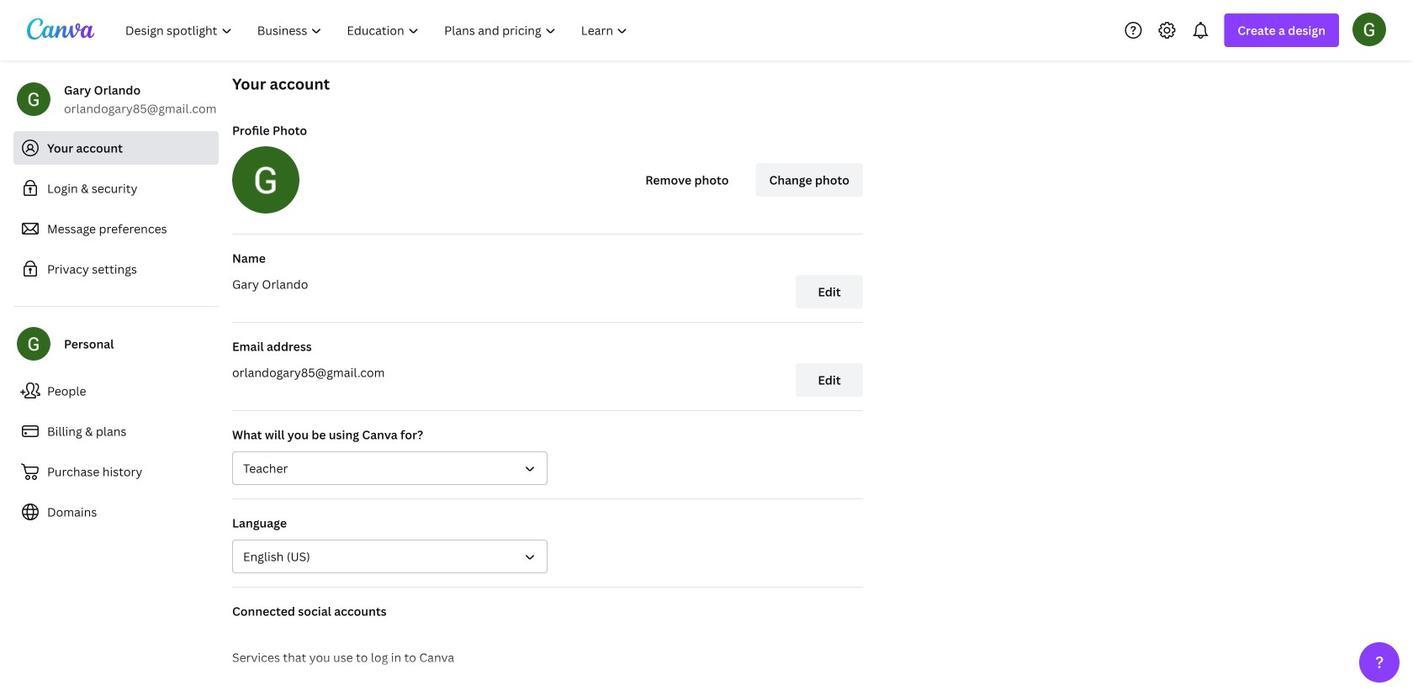 Task type: locate. For each thing, give the bounding box(es) containing it.
top level navigation element
[[114, 13, 642, 47]]

None button
[[232, 452, 548, 485]]

Language: English (US) button
[[232, 540, 548, 574]]



Task type: describe. For each thing, give the bounding box(es) containing it.
gary orlando image
[[1353, 12, 1387, 46]]



Task type: vqa. For each thing, say whether or not it's contained in the screenshot.
Company link
no



